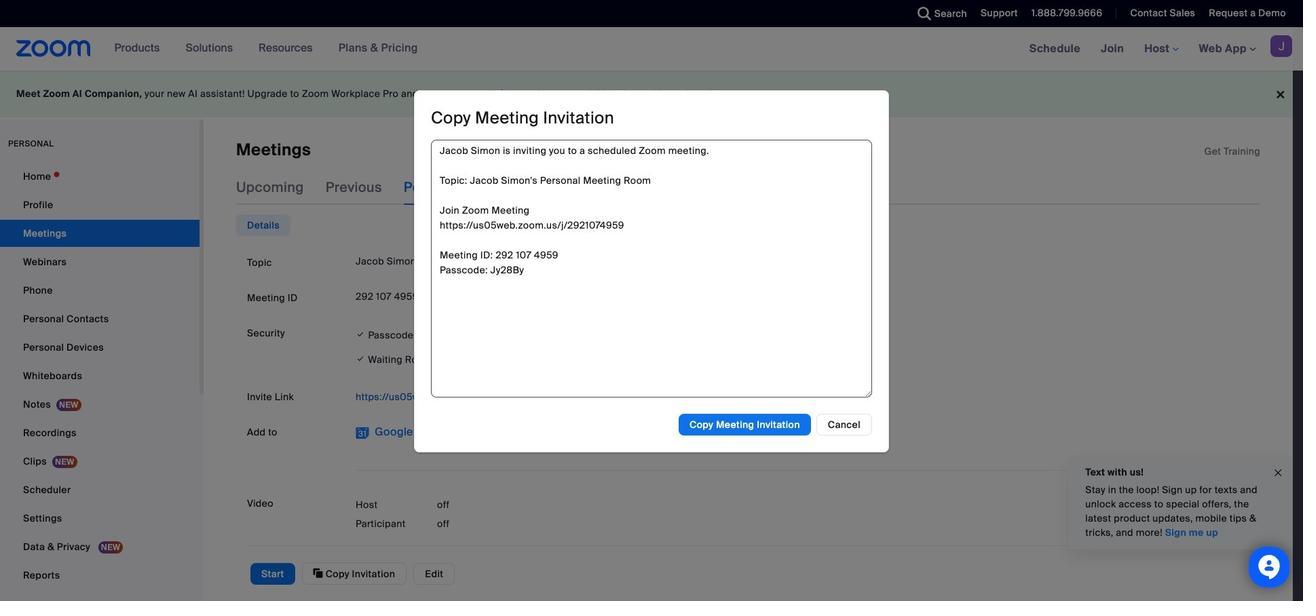 Task type: vqa. For each thing, say whether or not it's contained in the screenshot.
MORE OPTIONS icon
no



Task type: locate. For each thing, give the bounding box(es) containing it.
checked image
[[356, 328, 365, 341], [356, 352, 365, 367]]

tab list
[[236, 215, 290, 236]]

1 vertical spatial checked image
[[356, 352, 365, 367]]

copy image
[[313, 567, 323, 580]]

footer
[[0, 71, 1293, 117]]

add to yahoo calendar image
[[642, 426, 656, 440]]

tab
[[236, 215, 290, 236]]

banner
[[0, 27, 1303, 71]]

close image
[[1272, 465, 1283, 481]]

2 checked image from the top
[[356, 352, 365, 367]]

application
[[1204, 145, 1260, 158], [356, 386, 1249, 408]]

heading
[[431, 107, 614, 128]]

0 vertical spatial checked image
[[356, 328, 365, 341]]

tabs of meeting tab list
[[236, 170, 672, 205]]

dialog
[[414, 90, 889, 453]]



Task type: describe. For each thing, give the bounding box(es) containing it.
add to google calendar image
[[356, 426, 369, 440]]

1 checked image from the top
[[356, 328, 365, 341]]

product information navigation
[[104, 27, 428, 71]]

meetings navigation
[[1019, 27, 1303, 71]]

1 vertical spatial application
[[356, 386, 1249, 408]]

personal menu menu
[[0, 163, 200, 590]]

btn image
[[484, 426, 498, 440]]

0 vertical spatial application
[[1204, 145, 1260, 158]]

copy invitation content text field
[[431, 140, 872, 398]]



